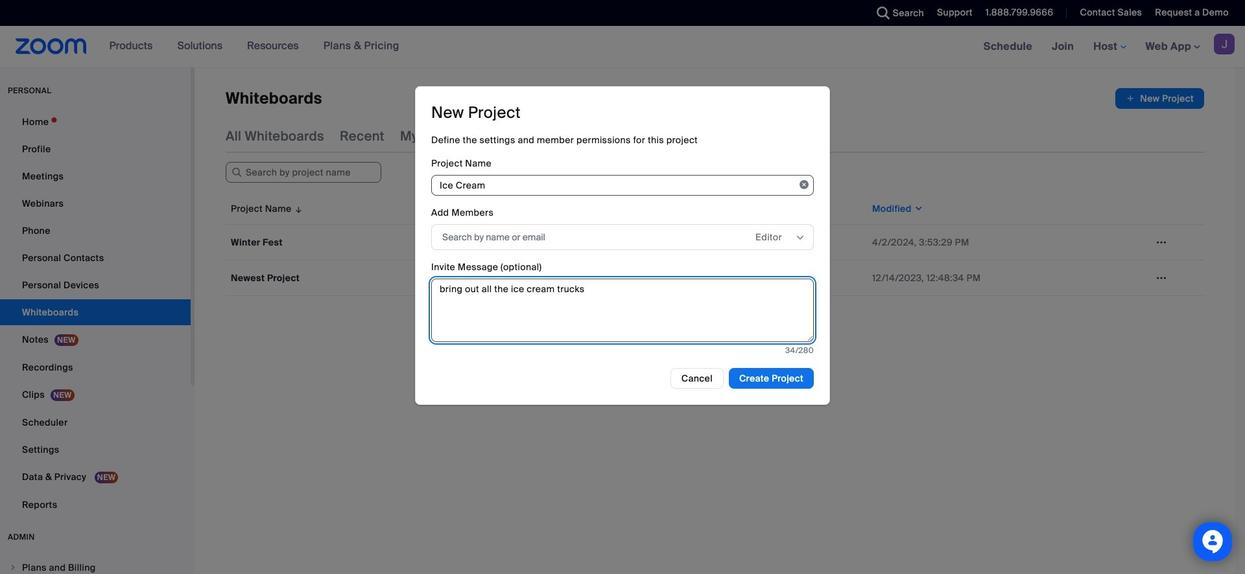 Task type: vqa. For each thing, say whether or not it's contained in the screenshot.
the Meeting duration
no



Task type: describe. For each thing, give the bounding box(es) containing it.
meetings navigation
[[974, 26, 1246, 68]]

Invite Message (optional) text field
[[431, 279, 814, 342]]

add image
[[1126, 92, 1135, 105]]

product information navigation
[[100, 26, 409, 67]]

edit project image
[[1152, 272, 1172, 284]]

show options image
[[795, 233, 806, 243]]



Task type: locate. For each thing, give the bounding box(es) containing it.
heading
[[431, 102, 521, 123]]

Search text field
[[226, 162, 381, 183]]

tabs of all whiteboard page tab list
[[226, 119, 793, 153]]

personal menu menu
[[0, 109, 191, 520]]

e.g. Happy Crew text field
[[431, 175, 814, 196]]

Search by name or email,Search by name or email text field
[[442, 228, 729, 247]]

edit project image
[[1152, 237, 1172, 248]]

dialog
[[415, 86, 830, 405]]

application
[[226, 193, 1214, 306]]

banner
[[0, 26, 1246, 68]]

arrow down image
[[292, 201, 304, 217]]



